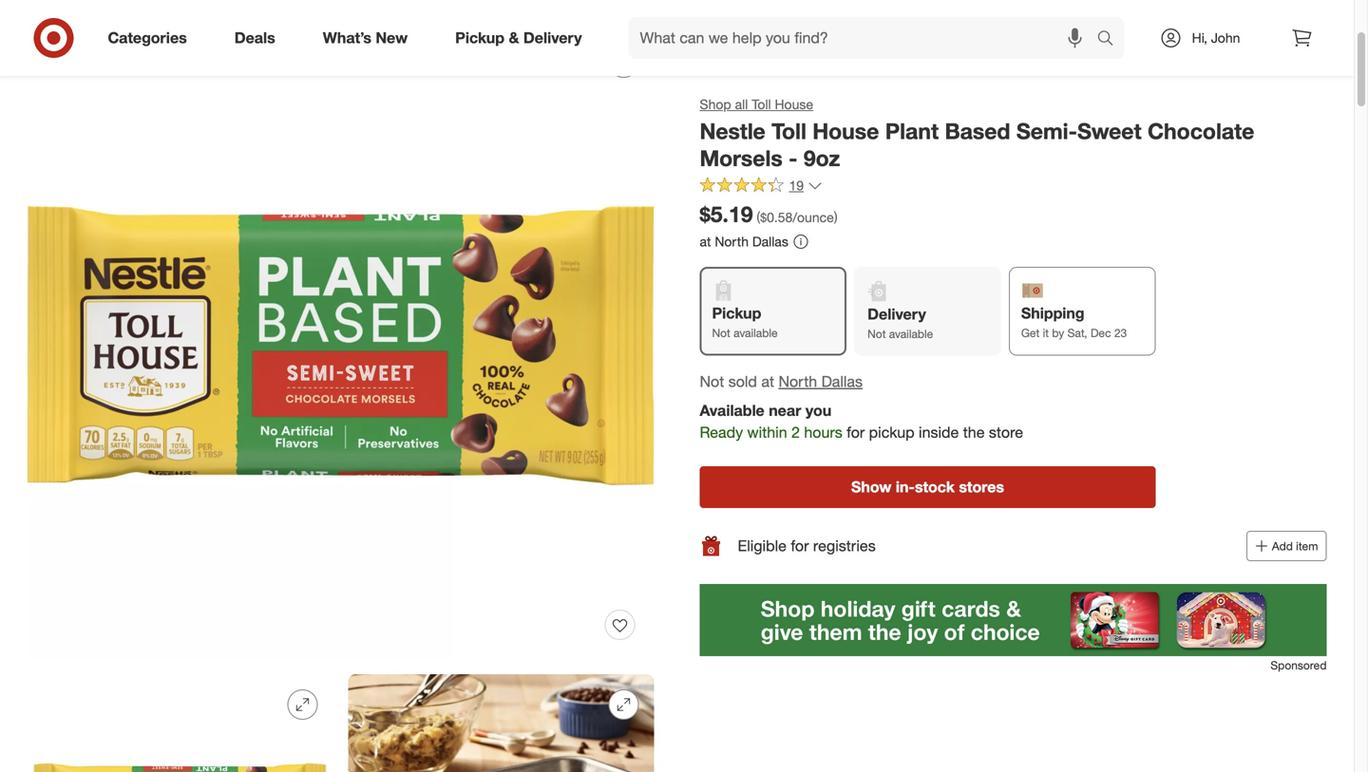 Task type: locate. For each thing, give the bounding box(es) containing it.
for right hours
[[847, 423, 865, 442]]

1 horizontal spatial north
[[779, 372, 818, 391]]

nestle toll house plant based semi-sweet chocolate morsels  - 9oz, 1 of 12 image
[[27, 32, 654, 660]]

toll
[[752, 96, 771, 113], [772, 118, 807, 144]]

pickup for &
[[455, 29, 505, 47]]

0 horizontal spatial dallas
[[753, 233, 789, 250]]

1 horizontal spatial for
[[847, 423, 865, 442]]

at down $5.19
[[700, 233, 711, 250]]

9oz
[[804, 145, 841, 172]]

1 horizontal spatial delivery
[[868, 305, 926, 324]]

nestle toll house plant based semi-sweet chocolate morsels  - 9oz, 2 of 12 image
[[27, 675, 333, 773]]

hi,
[[1192, 29, 1208, 46]]

available
[[734, 326, 778, 340], [889, 327, 934, 341]]

0 vertical spatial for
[[847, 423, 865, 442]]

morsels
[[700, 145, 783, 172]]

north down $5.19
[[715, 233, 749, 250]]

pickup
[[869, 423, 915, 442]]

shipping
[[1022, 304, 1085, 323]]

at
[[700, 233, 711, 250], [762, 372, 775, 391]]

1 vertical spatial at
[[762, 372, 775, 391]]

dallas down $0.58
[[753, 233, 789, 250]]

$5.19
[[700, 201, 753, 228]]

1 horizontal spatial dallas
[[822, 372, 863, 391]]

0 horizontal spatial available
[[734, 326, 778, 340]]

1 vertical spatial toll
[[772, 118, 807, 144]]

what's new
[[323, 29, 408, 47]]

not inside delivery not available
[[868, 327, 886, 341]]

dallas
[[753, 233, 789, 250], [822, 372, 863, 391]]

pickup
[[455, 29, 505, 47], [712, 304, 762, 323]]

available inside delivery not available
[[889, 327, 934, 341]]

search
[[1089, 30, 1134, 49]]

item
[[1297, 539, 1319, 554]]

(
[[757, 209, 761, 226]]

1 horizontal spatial available
[[889, 327, 934, 341]]

dallas up you
[[822, 372, 863, 391]]

north up near
[[779, 372, 818, 391]]

0 vertical spatial toll
[[752, 96, 771, 113]]

north dallas button
[[779, 371, 863, 393]]

advertisement region
[[700, 584, 1327, 657]]

store
[[989, 423, 1024, 442]]

you
[[806, 402, 832, 420]]

0 horizontal spatial at
[[700, 233, 711, 250]]

north
[[715, 233, 749, 250], [779, 372, 818, 391]]

stores
[[959, 478, 1005, 497]]

toll right all
[[752, 96, 771, 113]]

not up available near you ready within 2 hours for pickup inside the store
[[868, 327, 886, 341]]

based
[[945, 118, 1011, 144]]

new
[[376, 29, 408, 47]]

not inside pickup not available
[[712, 326, 731, 340]]

nestle toll house plant based semi-sweet chocolate morsels  - 9oz, 3 of 12 image
[[348, 675, 654, 773]]

dec
[[1091, 326, 1112, 340]]

house
[[775, 96, 814, 113], [813, 118, 879, 144]]

sat,
[[1068, 326, 1088, 340]]

get
[[1022, 326, 1040, 340]]

0 horizontal spatial pickup
[[455, 29, 505, 47]]

0 horizontal spatial for
[[791, 537, 809, 555]]

for
[[847, 423, 865, 442], [791, 537, 809, 555]]

pickup inside pickup not available
[[712, 304, 762, 323]]

1 vertical spatial house
[[813, 118, 879, 144]]

eligible
[[738, 537, 787, 555]]

0 vertical spatial north
[[715, 233, 749, 250]]

house up 9oz
[[813, 118, 879, 144]]

not for delivery
[[868, 327, 886, 341]]

what's
[[323, 29, 372, 47]]

1 vertical spatial dallas
[[822, 372, 863, 391]]

0 horizontal spatial toll
[[752, 96, 771, 113]]

show in-stock stores button
[[700, 467, 1156, 508]]

at right sold
[[762, 372, 775, 391]]

stock
[[915, 478, 955, 497]]

near
[[769, 402, 802, 420]]

inside
[[919, 423, 959, 442]]

toll up -
[[772, 118, 807, 144]]

available
[[700, 402, 765, 420]]

pickup up sold
[[712, 304, 762, 323]]

1 horizontal spatial toll
[[772, 118, 807, 144]]

at north dallas
[[700, 233, 789, 250]]

for right eligible
[[791, 537, 809, 555]]

1 vertical spatial north
[[779, 372, 818, 391]]

23
[[1115, 326, 1127, 340]]

1 vertical spatial for
[[791, 537, 809, 555]]

1 horizontal spatial pickup
[[712, 304, 762, 323]]

available inside pickup not available
[[734, 326, 778, 340]]

1 vertical spatial pickup
[[712, 304, 762, 323]]

delivery
[[524, 29, 582, 47], [868, 305, 926, 324]]

1 vertical spatial delivery
[[868, 305, 926, 324]]

$0.58
[[761, 209, 793, 226]]

available near you ready within 2 hours for pickup inside the store
[[700, 402, 1024, 442]]

house right all
[[775, 96, 814, 113]]

show in-stock stores
[[852, 478, 1005, 497]]

0 horizontal spatial north
[[715, 233, 749, 250]]

/ounce
[[793, 209, 834, 226]]

&
[[509, 29, 519, 47]]

pickup left &
[[455, 29, 505, 47]]

in-
[[896, 478, 915, 497]]

0 vertical spatial delivery
[[524, 29, 582, 47]]

not up sold
[[712, 326, 731, 340]]

not
[[712, 326, 731, 340], [868, 327, 886, 341], [700, 372, 724, 391]]

0 vertical spatial pickup
[[455, 29, 505, 47]]



Task type: vqa. For each thing, say whether or not it's contained in the screenshot.
the 'Based'
yes



Task type: describe. For each thing, give the bounding box(es) containing it.
semi-
[[1017, 118, 1078, 144]]

add
[[1272, 539, 1293, 554]]

hi, john
[[1192, 29, 1241, 46]]

delivery inside delivery not available
[[868, 305, 926, 324]]

deals link
[[218, 17, 299, 59]]

)
[[834, 209, 838, 226]]

pickup for not
[[712, 304, 762, 323]]

by
[[1053, 326, 1065, 340]]

john
[[1212, 29, 1241, 46]]

categories link
[[92, 17, 211, 59]]

not for pickup
[[712, 326, 731, 340]]

categories
[[108, 29, 187, 47]]

the
[[964, 423, 985, 442]]

0 vertical spatial house
[[775, 96, 814, 113]]

sponsored
[[1271, 659, 1327, 673]]

available for pickup
[[734, 326, 778, 340]]

0 vertical spatial at
[[700, 233, 711, 250]]

search button
[[1089, 17, 1134, 63]]

eligible for registries
[[738, 537, 876, 555]]

for inside available near you ready within 2 hours for pickup inside the store
[[847, 423, 865, 442]]

0 vertical spatial dallas
[[753, 233, 789, 250]]

what's new link
[[307, 17, 432, 59]]

hours
[[804, 423, 843, 442]]

nestle
[[700, 118, 766, 144]]

add item
[[1272, 539, 1319, 554]]

show
[[852, 478, 892, 497]]

0 horizontal spatial delivery
[[524, 29, 582, 47]]

within
[[748, 423, 788, 442]]

1 horizontal spatial at
[[762, 372, 775, 391]]

shop
[[700, 96, 732, 113]]

not left sold
[[700, 372, 724, 391]]

pickup & delivery link
[[439, 17, 606, 59]]

plant
[[886, 118, 939, 144]]

delivery not available
[[868, 305, 934, 341]]

shipping get it by sat, dec 23
[[1022, 304, 1127, 340]]

ready
[[700, 423, 743, 442]]

image gallery element
[[27, 32, 654, 773]]

shop all toll house nestle toll house plant based semi-sweet chocolate morsels  - 9oz
[[700, 96, 1255, 172]]

chocolate
[[1148, 118, 1255, 144]]

all
[[735, 96, 748, 113]]

available for delivery
[[889, 327, 934, 341]]

-
[[789, 145, 798, 172]]

pickup not available
[[712, 304, 778, 340]]

$5.19 ( $0.58 /ounce )
[[700, 201, 838, 228]]

19 link
[[700, 176, 823, 198]]

sold
[[729, 372, 757, 391]]

not sold at north dallas
[[700, 372, 863, 391]]

2
[[792, 423, 800, 442]]

What can we help you find? suggestions appear below search field
[[629, 17, 1102, 59]]

pickup & delivery
[[455, 29, 582, 47]]

add item button
[[1247, 531, 1327, 562]]

it
[[1043, 326, 1049, 340]]

sweet
[[1078, 118, 1142, 144]]

registries
[[813, 537, 876, 555]]

19
[[789, 177, 804, 194]]

deals
[[234, 29, 275, 47]]



